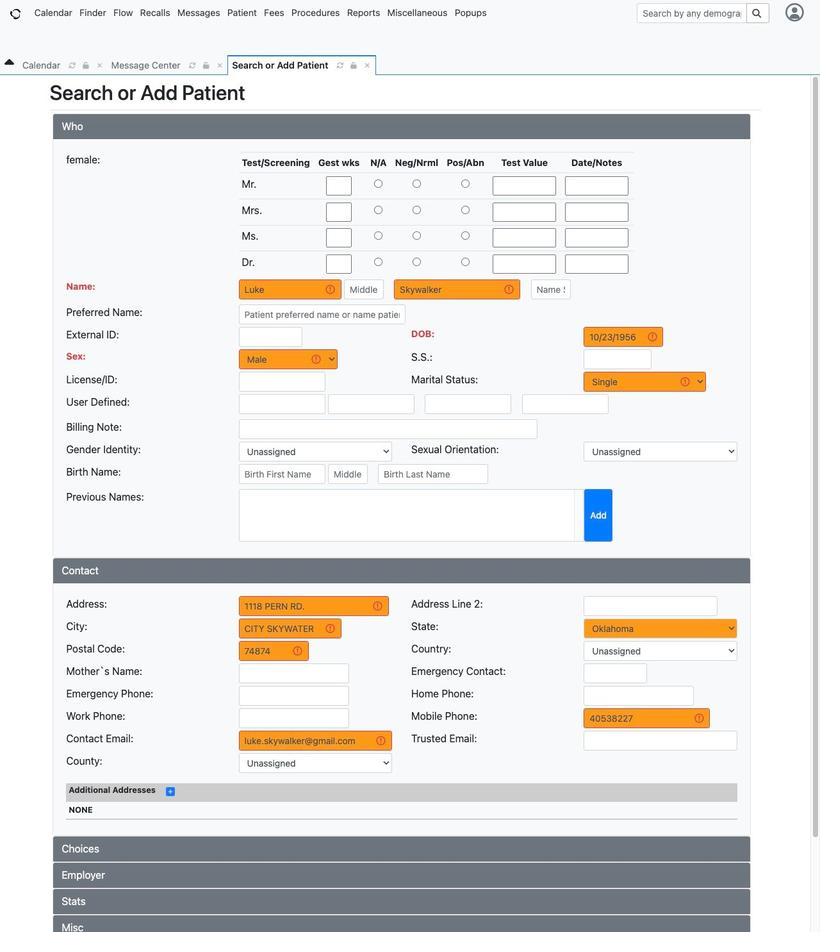 Task type: describe. For each thing, give the bounding box(es) containing it.
main menu logo image
[[10, 9, 21, 19]]

Search by any demographics text field
[[638, 3, 748, 23]]

search for patient by entering whole or part of any demographics field information image
[[753, 9, 764, 18]]

current user image
[[784, 4, 807, 22]]



Task type: vqa. For each thing, say whether or not it's contained in the screenshot.
search by any demographics text field on the right top of page
yes



Task type: locate. For each thing, give the bounding box(es) containing it.
toggle the patient panel image
[[4, 55, 14, 70]]



